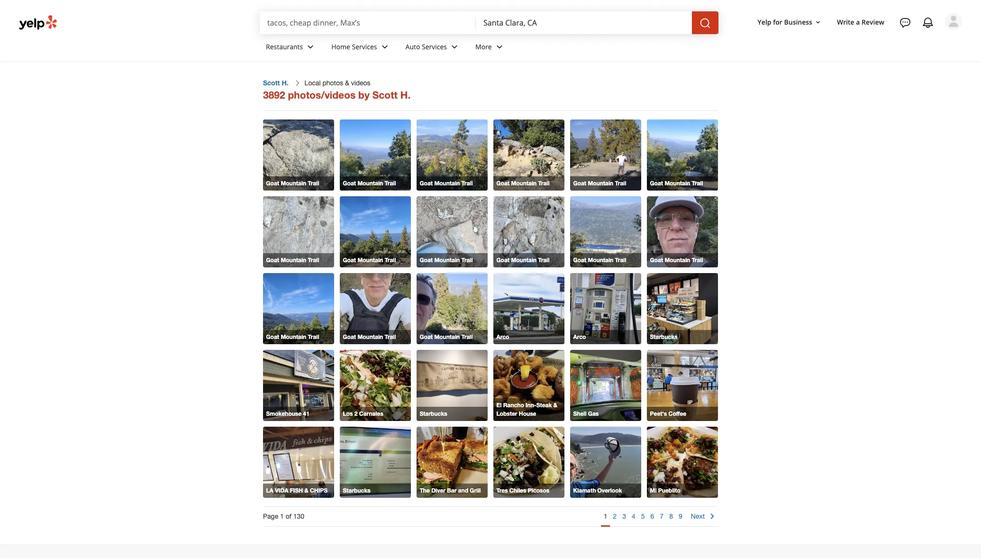 Task type: vqa. For each thing, say whether or not it's contained in the screenshot.
bottom the the
no



Task type: describe. For each thing, give the bounding box(es) containing it.
local
[[305, 79, 321, 87]]

auto services link
[[398, 34, 468, 62]]

el rancho inn-steak & lobster house
[[497, 402, 558, 417]]

house
[[519, 410, 537, 417]]

starbucks for ev charging station in the parking image
[[343, 487, 371, 494]]

fish
[[290, 487, 303, 494]]

la
[[266, 487, 274, 494]]

smoked salmon club image
[[417, 427, 488, 498]]

restaurants link
[[258, 34, 324, 62]]

mi pueblito
[[651, 487, 681, 494]]

search image
[[700, 17, 711, 29]]

2 link
[[610, 507, 620, 527]]

chips
[[310, 487, 328, 494]]

photos
[[323, 79, 343, 87]]

auto services
[[406, 42, 447, 51]]

grill
[[470, 487, 481, 494]]

diver
[[432, 487, 446, 494]]

more
[[476, 42, 492, 51]]

ev charging station in the parking image
[[340, 427, 411, 498]]

storefront image
[[263, 350, 334, 421]]

3892 photos/videos by scott h.
[[263, 89, 411, 101]]

la vida fish & chips
[[266, 487, 328, 494]]

and
[[459, 487, 469, 494]]

gas
[[589, 410, 599, 417]]

3 link
[[620, 507, 629, 527]]

peet's
[[651, 410, 668, 417]]

steak tacos image
[[494, 427, 565, 498]]

pueblito
[[659, 487, 681, 494]]

arco for arco gas station with ampm mini mart image
[[497, 333, 510, 340]]

6 link
[[648, 507, 657, 527]]

1 1 from the left
[[280, 513, 284, 520]]

inn-
[[526, 402, 537, 409]]

24 chevron down v2 image for home services
[[379, 41, 391, 52]]

videos
[[351, 79, 371, 87]]

smokehouse 41
[[266, 410, 310, 417]]

a
[[857, 17, 860, 26]]

steak
[[537, 402, 552, 409]]

home services link
[[324, 34, 398, 62]]

carnales
[[360, 410, 384, 417]]

0 horizontal spatial &
[[305, 487, 309, 494]]

page
[[263, 513, 278, 520]]

scott h.
[[263, 79, 289, 87]]

coffee in the public market image
[[647, 350, 718, 421]]

5 link
[[639, 507, 648, 527]]

mi
[[651, 487, 657, 494]]

bar
[[448, 487, 457, 494]]

next
[[691, 513, 705, 520]]

klamath overlook
[[574, 487, 623, 494]]

Find text field
[[267, 18, 469, 28]]

write a review
[[837, 17, 885, 26]]

lobster
[[497, 410, 518, 417]]

home
[[332, 42, 350, 51]]

los 2 carnales
[[343, 410, 384, 417]]

yelp
[[758, 17, 772, 26]]

los
[[343, 410, 353, 417]]

overlook
[[598, 487, 623, 494]]

4 link
[[629, 507, 639, 527]]

write a review link
[[834, 14, 889, 31]]

of
[[286, 513, 292, 520]]

7
[[660, 513, 664, 520]]

smokehouse
[[266, 410, 302, 417]]

none field find
[[267, 18, 469, 28]]

0 vertical spatial h.
[[282, 79, 289, 87]]

write
[[837, 17, 855, 26]]

starbucks for pretty nice starbucks. image
[[420, 410, 448, 417]]

business categories element
[[258, 34, 963, 62]]

6
[[651, 513, 655, 520]]

the
[[420, 487, 430, 494]]

services for home services
[[352, 42, 377, 51]]

8 link
[[667, 507, 676, 527]]

the car wash image
[[570, 350, 642, 421]]

steak and carnitas tacos image
[[340, 350, 411, 421]]

shell
[[574, 410, 587, 417]]

mouth of the klamath river image
[[570, 427, 642, 498]]

business
[[785, 17, 813, 26]]

vida
[[275, 487, 289, 494]]

yelp for business
[[758, 17, 813, 26]]

1 horizontal spatial h.
[[401, 89, 411, 101]]



Task type: locate. For each thing, give the bounding box(es) containing it.
& left videos
[[345, 79, 349, 87]]

24 chevron down v2 image left auto
[[379, 41, 391, 52]]

2 right los
[[355, 410, 358, 417]]

0 horizontal spatial none field
[[267, 18, 469, 28]]

starbucks
[[651, 333, 678, 340], [420, 410, 448, 417], [343, 487, 371, 494]]

2 horizontal spatial &
[[554, 402, 558, 409]]

2 vertical spatial &
[[305, 487, 309, 494]]

1 horizontal spatial 24 chevron down v2 image
[[494, 41, 505, 52]]

services
[[352, 42, 377, 51], [422, 42, 447, 51]]

41
[[303, 410, 310, 417]]

yelp for business button
[[754, 14, 826, 31]]

h. up 3892
[[282, 79, 289, 87]]

0 horizontal spatial scott
[[263, 79, 280, 87]]

1 horizontal spatial 2
[[613, 513, 617, 520]]

auto
[[406, 42, 420, 51]]

coffee
[[669, 410, 687, 417]]

scott up 3892
[[263, 79, 280, 87]]

1 24 chevron down v2 image from the left
[[305, 41, 316, 52]]

picosos
[[528, 487, 550, 494]]

24 chevron down v2 image right more
[[494, 41, 505, 52]]

services right home
[[352, 42, 377, 51]]

1 vertical spatial &
[[554, 402, 558, 409]]

130
[[293, 513, 304, 520]]

3892
[[263, 89, 285, 101]]

5
[[641, 513, 645, 520]]

1 horizontal spatial services
[[422, 42, 447, 51]]

24 chevron down v2 image
[[305, 41, 316, 52], [494, 41, 505, 52]]

7 link
[[657, 507, 667, 527]]

2
[[355, 410, 358, 417], [613, 513, 617, 520]]

services for auto services
[[422, 42, 447, 51]]

1 24 chevron down v2 image from the left
[[379, 41, 391, 52]]

maria w. image
[[946, 13, 963, 30]]

2 services from the left
[[422, 42, 447, 51]]

h.
[[282, 79, 289, 87], [401, 89, 411, 101]]

24 chevron down v2 image
[[379, 41, 391, 52], [449, 41, 460, 52]]

user actions element
[[750, 12, 976, 70]]

2 24 chevron down v2 image from the left
[[494, 41, 505, 52]]

None field
[[267, 18, 469, 28], [484, 18, 685, 28]]

next link
[[691, 511, 718, 522]]

2 vertical spatial starbucks
[[343, 487, 371, 494]]

0 horizontal spatial 2
[[355, 410, 358, 417]]

for
[[773, 17, 783, 26]]

local photos & videos
[[305, 79, 371, 87]]

4
[[632, 513, 636, 520]]

1 vertical spatial starbucks
[[420, 410, 448, 417]]

& right steak
[[554, 402, 558, 409]]

2 arco from the left
[[574, 333, 587, 340]]

1 none field from the left
[[267, 18, 469, 28]]

24 chevron down v2 image right 'restaurants'
[[305, 41, 316, 52]]

1 left of
[[280, 513, 284, 520]]

Near text field
[[484, 18, 685, 28]]

arco
[[497, 333, 510, 340], [574, 333, 587, 340]]

arco gas station with ampm mini mart image
[[494, 273, 565, 344]]

1 horizontal spatial arco
[[574, 333, 587, 340]]

24 chevron down v2 image inside more link
[[494, 41, 505, 52]]

chiles
[[510, 487, 527, 494]]

2 none field from the left
[[484, 18, 685, 28]]

1 left 2 link
[[604, 513, 608, 520]]

arco for arco gas station image
[[574, 333, 587, 340]]

0 vertical spatial scott
[[263, 79, 280, 87]]

2 24 chevron down v2 image from the left
[[449, 41, 460, 52]]

mediocre at best image
[[263, 427, 334, 498]]

9
[[679, 513, 683, 520]]

goat mountain trail
[[266, 180, 320, 187], [343, 180, 396, 187], [420, 180, 473, 187], [497, 180, 550, 187], [574, 180, 627, 187], [651, 180, 704, 187], [266, 257, 320, 264], [343, 257, 396, 264], [420, 257, 473, 264], [497, 257, 550, 264], [574, 257, 627, 264], [651, 257, 704, 264], [266, 333, 320, 340], [343, 333, 396, 340], [420, 333, 473, 340]]

24 chevron down v2 image right auto services
[[449, 41, 460, 52]]

trail
[[308, 180, 320, 187], [385, 180, 396, 187], [462, 180, 473, 187], [539, 180, 550, 187], [615, 180, 627, 187], [692, 180, 704, 187], [308, 257, 320, 264], [385, 257, 396, 264], [462, 257, 473, 264], [539, 257, 550, 264], [615, 257, 627, 264], [692, 257, 704, 264], [308, 333, 320, 340], [385, 333, 396, 340], [462, 333, 473, 340]]

tres chiles picosos
[[497, 487, 550, 494]]

0 horizontal spatial starbucks
[[343, 487, 371, 494]]

0 vertical spatial starbucks
[[651, 333, 678, 340]]

1 vertical spatial h.
[[401, 89, 411, 101]]

2 left 3 in the right bottom of the page
[[613, 513, 617, 520]]

3
[[623, 513, 626, 520]]

& right fish
[[305, 487, 309, 494]]

0 horizontal spatial arco
[[497, 333, 510, 340]]

notifications image
[[923, 17, 934, 28]]

1 horizontal spatial starbucks
[[420, 410, 448, 417]]

24 chevron down v2 image inside home services link
[[379, 41, 391, 52]]

8
[[670, 513, 673, 520]]

pretty nice starbucks. image
[[417, 350, 488, 421]]

none field up "business categories" "element"
[[484, 18, 685, 28]]

1 horizontal spatial scott
[[373, 89, 398, 101]]

services right auto
[[422, 42, 447, 51]]

1 horizontal spatial none field
[[484, 18, 685, 28]]

shell gas
[[574, 410, 599, 417]]

the diver bar and grill
[[420, 487, 481, 494]]

arco gas station image
[[570, 273, 642, 344]]

1 horizontal spatial 24 chevron down v2 image
[[449, 41, 460, 52]]

1 vertical spatial scott
[[373, 89, 398, 101]]

1
[[280, 513, 284, 520], [604, 513, 608, 520]]

scott
[[263, 79, 280, 87], [373, 89, 398, 101]]

2 horizontal spatial starbucks
[[651, 333, 678, 340]]

klamath
[[574, 487, 596, 494]]

0 horizontal spatial 1
[[280, 513, 284, 520]]

page 1 of 130
[[263, 513, 304, 520]]

0 vertical spatial &
[[345, 79, 349, 87]]

peet's coffee
[[651, 410, 687, 417]]

0 horizontal spatial 24 chevron down v2 image
[[379, 41, 391, 52]]

& inside el rancho inn-steak & lobster house
[[554, 402, 558, 409]]

by
[[359, 89, 370, 101]]

scott h. link
[[263, 79, 289, 87]]

0 horizontal spatial h.
[[282, 79, 289, 87]]

messages image
[[900, 17, 911, 28]]

mountain
[[281, 180, 307, 187], [358, 180, 383, 187], [435, 180, 460, 187], [512, 180, 537, 187], [588, 180, 614, 187], [665, 180, 691, 187], [281, 257, 307, 264], [358, 257, 383, 264], [435, 257, 460, 264], [512, 257, 537, 264], [588, 257, 614, 264], [665, 257, 691, 264], [281, 333, 307, 340], [358, 333, 383, 340], [435, 333, 460, 340]]

tres
[[497, 487, 508, 494]]

9 link
[[676, 507, 686, 527]]

24 chevron down v2 image for auto services
[[449, 41, 460, 52]]

1 horizontal spatial &
[[345, 79, 349, 87]]

2 1 from the left
[[604, 513, 608, 520]]

0 vertical spatial 2
[[355, 410, 358, 417]]

none field up home services link on the left of page
[[267, 18, 469, 28]]

none field the near
[[484, 18, 685, 28]]

more link
[[468, 34, 513, 62]]

el
[[497, 402, 502, 409]]

rancho
[[504, 402, 525, 409]]

1 services from the left
[[352, 42, 377, 51]]

home services
[[332, 42, 377, 51]]

h. right by
[[401, 89, 411, 101]]

fried shrimp image
[[494, 350, 565, 421]]

restaurants
[[266, 42, 303, 51]]

0 horizontal spatial 24 chevron down v2 image
[[305, 41, 316, 52]]

1 vertical spatial 2
[[613, 513, 617, 520]]

&
[[345, 79, 349, 87], [554, 402, 558, 409], [305, 487, 309, 494]]

24 chevron down v2 image for more
[[494, 41, 505, 52]]

review
[[862, 17, 885, 26]]

16 chevron down v2 image
[[815, 18, 822, 26]]

24 chevron down v2 image inside auto services link
[[449, 41, 460, 52]]

1 horizontal spatial 1
[[604, 513, 608, 520]]

1 arco from the left
[[497, 333, 510, 340]]

24 chevron down v2 image for restaurants
[[305, 41, 316, 52]]

scott right by
[[373, 89, 398, 101]]

None search field
[[260, 11, 721, 34]]

photos/videos
[[288, 89, 356, 101]]

0 horizontal spatial services
[[352, 42, 377, 51]]

24 chevron down v2 image inside restaurants link
[[305, 41, 316, 52]]



